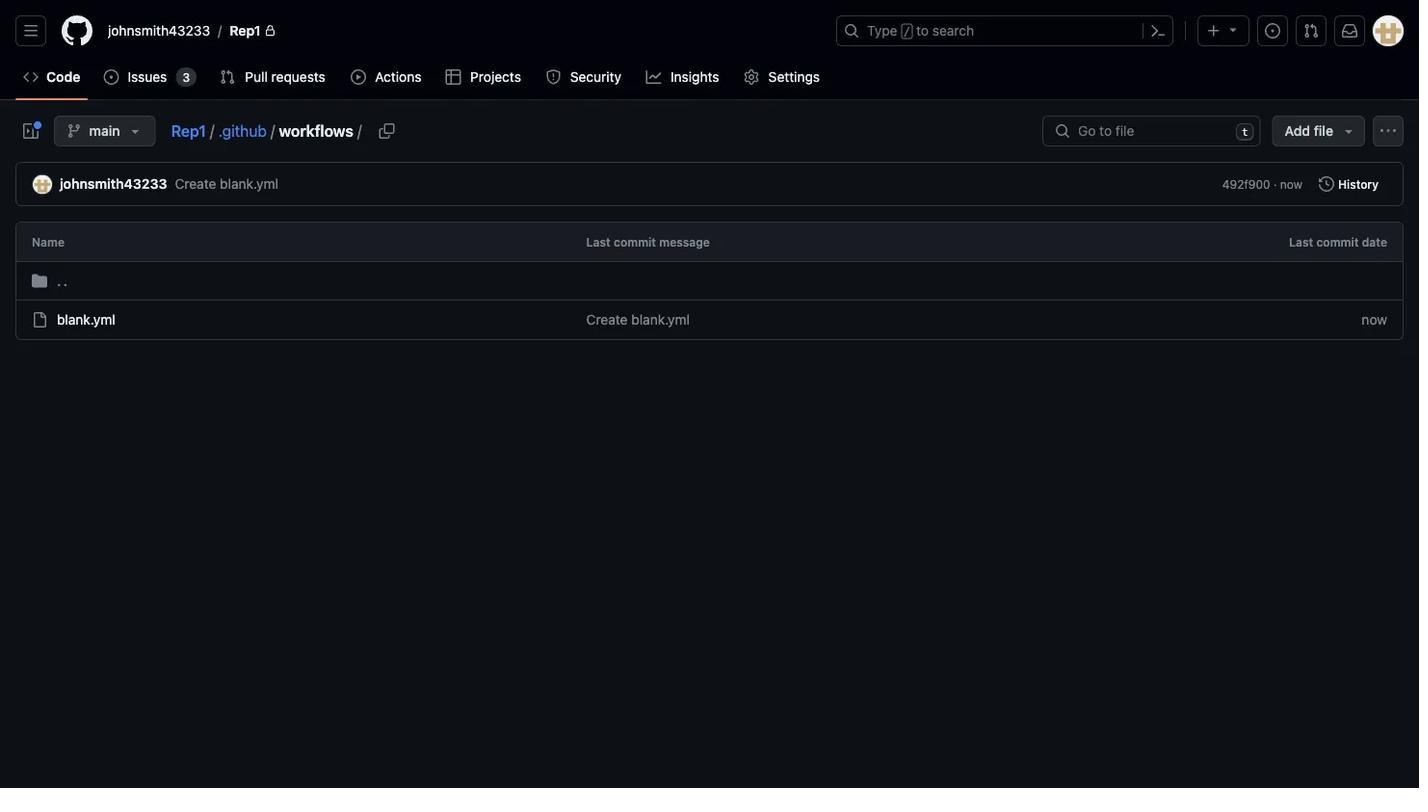 Task type: vqa. For each thing, say whether or not it's contained in the screenshot.
top johnsmith43233
yes



Task type: locate. For each thing, give the bounding box(es) containing it.
1 horizontal spatial commit
[[1317, 235, 1359, 249]]

0 horizontal spatial create
[[175, 176, 216, 192]]

1 last from the left
[[587, 235, 611, 249]]

1 vertical spatial issue opened image
[[103, 69, 119, 85]]

/ inside "type / to search"
[[904, 25, 911, 39]]

create blank.yml link
[[175, 176, 278, 192], [587, 312, 690, 328]]

johnsmith43233 up issues
[[108, 23, 210, 39]]

rep1 link up pull on the left top of the page
[[222, 15, 284, 46]]

code
[[46, 69, 80, 85]]

1 horizontal spatial create blank.yml
[[587, 312, 690, 328]]

commit for message
[[614, 235, 656, 249]]

graph image
[[646, 69, 662, 85]]

security
[[570, 69, 622, 85]]

last commit message
[[587, 235, 710, 249]]

last for last commit date
[[1290, 235, 1314, 249]]

/ for johnsmith43233
[[218, 23, 222, 39]]

blank.yml link
[[57, 312, 115, 328]]

git pull request image left the notifications 'icon' on the right
[[1304, 23, 1319, 39]]

git branch image
[[67, 123, 82, 139]]

0 vertical spatial create
[[175, 176, 216, 192]]

type / to search
[[867, 23, 975, 39]]

blank.yml down .github
[[220, 176, 278, 192]]

0 vertical spatial triangle down image
[[1226, 22, 1241, 37]]

issue opened image for topmost 'git pull request' 'image'
[[1265, 23, 1281, 39]]

last for last commit message
[[587, 235, 611, 249]]

last
[[587, 235, 611, 249], [1290, 235, 1314, 249]]

commit left message
[[614, 235, 656, 249]]

create
[[175, 176, 216, 192], [587, 312, 628, 328]]

issues
[[128, 69, 167, 85]]

/ left to
[[904, 25, 911, 39]]

git pull request image
[[1304, 23, 1319, 39], [220, 69, 235, 85]]

now right ·
[[1281, 177, 1303, 191]]

settings link
[[737, 63, 829, 92]]

0 vertical spatial create blank.yml link
[[175, 176, 278, 192]]

create blank.yml link down last commit message
[[587, 312, 690, 328]]

commit
[[614, 235, 656, 249], [1317, 235, 1359, 249]]

issue opened image left issues
[[103, 69, 119, 85]]

.github
[[218, 122, 267, 140]]

1 vertical spatial now
[[1362, 312, 1388, 328]]

1 horizontal spatial create blank.yml link
[[587, 312, 690, 328]]

johnsmith43233 /
[[108, 23, 222, 39]]

1 horizontal spatial rep1
[[230, 23, 261, 39]]

create blank.yml
[[175, 176, 278, 192], [587, 312, 690, 328]]

1 commit from the left
[[614, 235, 656, 249]]

johnsmith43233 link down main popup button
[[60, 176, 167, 192]]

1 vertical spatial triangle down image
[[128, 123, 143, 139]]

now
[[1281, 177, 1303, 191], [1362, 312, 1388, 328]]

triangle down image
[[1342, 123, 1357, 139]]

rep1 for rep1
[[230, 23, 261, 39]]

0 horizontal spatial last
[[587, 235, 611, 249]]

0 vertical spatial git pull request image
[[1304, 23, 1319, 39]]

create down rep1 / .github / workflows /
[[175, 176, 216, 192]]

insights link
[[638, 63, 729, 92]]

1 vertical spatial johnsmith43233
[[60, 176, 167, 192]]

issue opened image right plus icon at the right top of page
[[1265, 23, 1281, 39]]

issue opened image
[[1265, 23, 1281, 39], [103, 69, 119, 85]]

johnsmith43233 down main popup button
[[60, 176, 167, 192]]

blank.yml down the ..
[[57, 312, 115, 328]]

1 vertical spatial create blank.yml
[[587, 312, 690, 328]]

0 horizontal spatial git pull request image
[[220, 69, 235, 85]]

/ for type
[[904, 25, 911, 39]]

/ left lock icon
[[218, 23, 222, 39]]

blank.yml down .. link
[[632, 312, 690, 328]]

main
[[89, 123, 120, 139]]

last commit date
[[1290, 235, 1388, 249]]

1 vertical spatial create
[[587, 312, 628, 328]]

1 vertical spatial create blank.yml link
[[587, 312, 690, 328]]

/ left .github "link" on the left of page
[[210, 122, 214, 140]]

1 horizontal spatial now
[[1362, 312, 1388, 328]]

last down 492f900 · now
[[1290, 235, 1314, 249]]

/
[[218, 23, 222, 39], [904, 25, 911, 39], [210, 122, 214, 140], [271, 122, 275, 140], [357, 122, 362, 140]]

blank.yml for blank.yml
[[632, 312, 690, 328]]

1 horizontal spatial last
[[1290, 235, 1314, 249]]

Go to file text field
[[1078, 117, 1229, 146]]

1 horizontal spatial create
[[587, 312, 628, 328]]

history image
[[1319, 176, 1335, 192]]

0 vertical spatial rep1 link
[[222, 15, 284, 46]]

now down date
[[1362, 312, 1388, 328]]

create for blank.yml
[[587, 312, 628, 328]]

list
[[100, 15, 825, 46]]

0 horizontal spatial rep1 link
[[171, 122, 206, 140]]

create down last commit message
[[587, 312, 628, 328]]

0 horizontal spatial issue opened image
[[103, 69, 119, 85]]

command palette image
[[1151, 23, 1166, 39]]

rep1 left lock icon
[[230, 23, 261, 39]]

0 horizontal spatial triangle down image
[[128, 123, 143, 139]]

0 vertical spatial rep1
[[230, 23, 261, 39]]

1 horizontal spatial git pull request image
[[1304, 23, 1319, 39]]

1 horizontal spatial issue opened image
[[1265, 23, 1281, 39]]

triangle down image
[[1226, 22, 1241, 37], [128, 123, 143, 139]]

last left message
[[587, 235, 611, 249]]

2 horizontal spatial blank.yml
[[632, 312, 690, 328]]

johnsmith43233 link up issues
[[100, 15, 218, 46]]

0 vertical spatial issue opened image
[[1265, 23, 1281, 39]]

0 vertical spatial johnsmith43233
[[108, 23, 210, 39]]

to
[[917, 23, 929, 39]]

pull
[[245, 69, 268, 85]]

triangle down image right plus icon at the right top of page
[[1226, 22, 1241, 37]]

rep1 left .github "link" on the left of page
[[171, 122, 206, 140]]

johnsmith43233
[[108, 23, 210, 39], [60, 176, 167, 192]]

0 vertical spatial create blank.yml
[[175, 176, 278, 192]]

0 horizontal spatial now
[[1281, 177, 1303, 191]]

requests
[[271, 69, 326, 85]]

commit left date
[[1317, 235, 1359, 249]]

more options image
[[1381, 123, 1397, 139]]

rep1 link
[[222, 15, 284, 46], [171, 122, 206, 140]]

0 horizontal spatial create blank.yml
[[175, 176, 278, 192]]

0 horizontal spatial create blank.yml link
[[175, 176, 278, 192]]

0 horizontal spatial commit
[[614, 235, 656, 249]]

create blank.yml link down .github "link" on the left of page
[[175, 176, 278, 192]]

2 last from the left
[[1290, 235, 1314, 249]]

.github link
[[218, 122, 267, 140]]

type
[[867, 23, 898, 39]]

git pull request image left pull on the left top of the page
[[220, 69, 235, 85]]

create blank.yml down last commit message
[[587, 312, 690, 328]]

copy path image
[[379, 123, 395, 139]]

2 commit from the left
[[1317, 235, 1359, 249]]

workflows
[[279, 122, 354, 140]]

shield image
[[546, 69, 561, 85]]

history
[[1339, 177, 1379, 191]]

blank.yml for johnsmith43233
[[220, 176, 278, 192]]

rep1 inside rep1 link
[[230, 23, 261, 39]]

rep1
[[230, 23, 261, 39], [171, 122, 206, 140]]

actions link
[[343, 63, 431, 92]]

johnsmith43233 link
[[100, 15, 218, 46], [60, 176, 167, 192]]

main button
[[54, 116, 156, 146]]

1 vertical spatial rep1
[[171, 122, 206, 140]]

create blank.yml down .github "link" on the left of page
[[175, 176, 278, 192]]

blank.yml
[[220, 176, 278, 192], [57, 312, 115, 328], [632, 312, 690, 328]]

search
[[933, 23, 975, 39]]

/ inside the johnsmith43233 /
[[218, 23, 222, 39]]

1 horizontal spatial blank.yml
[[220, 176, 278, 192]]

1 vertical spatial git pull request image
[[220, 69, 235, 85]]

0 horizontal spatial rep1
[[171, 122, 206, 140]]

play image
[[351, 69, 366, 85]]

rep1 link left .github "link" on the left of page
[[171, 122, 206, 140]]

johnsmith43233 inside the johnsmith43233 /
[[108, 23, 210, 39]]

/ left copy path 'image'
[[357, 122, 362, 140]]

triangle down image right main
[[128, 123, 143, 139]]



Task type: describe. For each thing, give the bounding box(es) containing it.
code image
[[23, 69, 39, 85]]

0 vertical spatial now
[[1281, 177, 1303, 191]]

johnsmith43233 image
[[33, 175, 52, 194]]

..
[[57, 273, 69, 289]]

add file button
[[1273, 116, 1366, 146]]

1 horizontal spatial triangle down image
[[1226, 22, 1241, 37]]

create blank.yml for johnsmith43233
[[175, 176, 278, 192]]

settings
[[769, 69, 820, 85]]

name
[[32, 235, 65, 249]]

actions
[[375, 69, 422, 85]]

pull requests
[[245, 69, 326, 85]]

homepage image
[[62, 15, 93, 46]]

rep1 for rep1 / .github / workflows /
[[171, 122, 206, 140]]

rep1 / .github / workflows /
[[171, 122, 362, 140]]

t
[[1242, 126, 1249, 138]]

3
[[183, 70, 190, 84]]

·
[[1274, 177, 1277, 191]]

1 vertical spatial johnsmith43233 link
[[60, 176, 167, 192]]

list containing johnsmith43233 /
[[100, 15, 825, 46]]

add
[[1285, 123, 1311, 139]]

message
[[659, 235, 710, 249]]

492f900 · now
[[1223, 177, 1303, 191]]

0 vertical spatial johnsmith43233 link
[[100, 15, 218, 46]]

code link
[[15, 63, 88, 92]]

add file
[[1285, 123, 1334, 139]]

sc 9kayk9 0 image
[[32, 273, 47, 289]]

commit for date
[[1317, 235, 1359, 249]]

pull requests link
[[212, 63, 335, 92]]

side panel image
[[23, 123, 39, 139]]

1 horizontal spatial rep1 link
[[222, 15, 284, 46]]

create blank.yml for blank.yml
[[587, 312, 690, 328]]

history link
[[1311, 171, 1388, 198]]

create for johnsmith43233
[[175, 176, 216, 192]]

git pull request image inside pull requests link
[[220, 69, 235, 85]]

0 horizontal spatial blank.yml
[[57, 312, 115, 328]]

1 vertical spatial rep1 link
[[171, 122, 206, 140]]

create blank.yml link for blank.yml
[[587, 312, 690, 328]]

/ right .github
[[271, 122, 275, 140]]

file
[[1314, 123, 1334, 139]]

notifications image
[[1343, 23, 1358, 39]]

triangle down image inside main popup button
[[128, 123, 143, 139]]

issue opened image for 'git pull request' 'image' inside the pull requests link
[[103, 69, 119, 85]]

492f900
[[1223, 177, 1271, 191]]

search image
[[1055, 123, 1071, 139]]

.. link
[[32, 271, 1388, 291]]

492f900 link
[[1223, 175, 1271, 193]]

lock image
[[265, 25, 276, 37]]

/ for rep1
[[210, 122, 214, 140]]

johnsmith43233 for johnsmith43233
[[60, 176, 167, 192]]

plus image
[[1207, 23, 1222, 39]]

gear image
[[744, 69, 760, 85]]

johnsmith43233 for johnsmith43233 /
[[108, 23, 210, 39]]

date
[[1362, 235, 1388, 249]]

projects
[[470, 69, 521, 85]]

create blank.yml link for johnsmith43233
[[175, 176, 278, 192]]

insights
[[671, 69, 720, 85]]

projects link
[[438, 63, 530, 92]]

table image
[[446, 69, 461, 85]]

security link
[[538, 63, 631, 92]]



